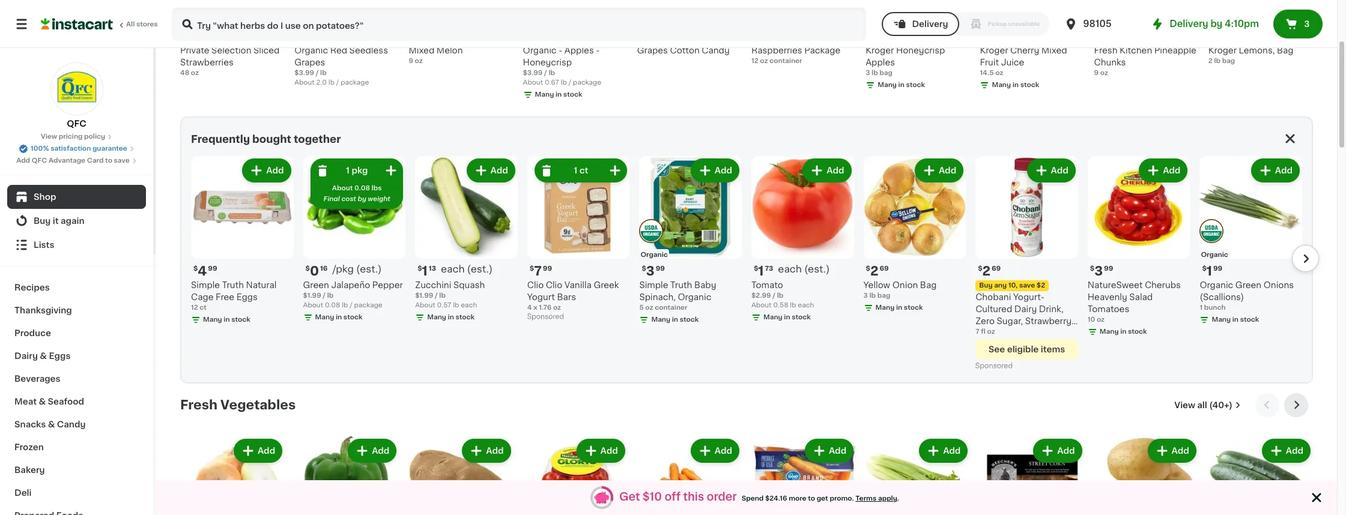 Task type: vqa. For each thing, say whether or not it's contained in the screenshot.
the Strawberry
yes



Task type: describe. For each thing, give the bounding box(es) containing it.
48
[[180, 70, 189, 76]]

each right 73
[[778, 264, 802, 274]]

stock down kroger honeycrisp apples 3 lb bag
[[906, 82, 925, 88]]

terms apply button
[[856, 495, 897, 504]]

snacks & candy
[[14, 421, 86, 429]]

/pkg (est.) for $
[[332, 264, 382, 274]]

$ 1 13
[[418, 265, 436, 277]]

pineapple
[[1154, 46, 1197, 55]]

cherry
[[1011, 46, 1039, 55]]

0.58
[[773, 302, 788, 309]]

many down "0.58"
[[764, 314, 783, 321]]

guarantee
[[92, 145, 127, 152]]

1 pkg
[[346, 167, 368, 175]]

lbs
[[372, 185, 382, 192]]

mixed inside kroger cherry mixed fruit juice 14.5 oz
[[1042, 46, 1067, 55]]

fresh for fresh vegetables
[[180, 399, 217, 411]]

see eligible items button
[[976, 339, 1078, 360]]

cost
[[342, 196, 356, 203]]

organic up $ 1 99
[[1201, 252, 1228, 258]]

organic up 98
[[296, 17, 323, 24]]

get
[[817, 496, 828, 503]]

99 up kroger honeycrisp apples 3 lb bag
[[883, 31, 892, 37]]

view all (40+)
[[1175, 401, 1233, 410]]

1 horizontal spatial by
[[1211, 19, 1223, 28]]

satisfaction
[[51, 145, 91, 152]]

container inside 'simple truth baby spinach, organic 5 oz container'
[[655, 304, 688, 311]]

many in stock down free
[[203, 316, 250, 323]]

$ 0 16
[[306, 265, 328, 277]]

all
[[1197, 401, 1207, 410]]

organic inside organic green onions (scallions) 1 bunch
[[1200, 281, 1234, 289]]

fresh for fresh kitchen pineapple chunks 9 oz
[[1094, 46, 1118, 55]]

in down kroger honeycrisp apples 3 lb bag
[[898, 82, 905, 88]]

about inside the zucchini squash $1.99 / lb about 0.57 lb each
[[415, 302, 435, 309]]

each inside the zucchini squash $1.99 / lb about 0.57 lb each
[[461, 302, 477, 309]]

dairy & eggs link
[[7, 345, 146, 368]]

items
[[1041, 345, 1065, 354]]

zucchini
[[415, 281, 451, 289]]

$1.13 each (estimated) element
[[415, 264, 518, 279]]

(est.) for green jalapeño pepper
[[356, 264, 382, 274]]

many down '0.57'
[[427, 314, 446, 321]]

(est.) for tomato
[[804, 264, 830, 274]]

stock down 'simple truth baby spinach, organic 5 oz container'
[[680, 316, 699, 323]]

package inside green jalapeño pepper $1.99 / lb about 0.08 lb / package
[[354, 302, 383, 309]]

lb inside yellow onion bag 3 lb bag
[[870, 292, 876, 299]]

kitchen
[[1120, 46, 1152, 55]]

yellow
[[864, 281, 890, 289]]

many down "14.5"
[[992, 82, 1011, 88]]

recipes link
[[7, 276, 146, 299]]

3 inside kroger honeycrisp apples 3 lb bag
[[866, 70, 870, 76]]

0 vertical spatial to
[[105, 157, 112, 164]]

69 for yellow onion bag
[[880, 265, 889, 272]]

many in stock down '0.57'
[[427, 314, 475, 321]]

bakery link
[[7, 459, 146, 482]]

naturesweet
[[1088, 281, 1143, 289]]

/ right 0.67 at the left
[[569, 79, 571, 86]]

frequently bought together
[[191, 135, 341, 144]]

in down '0.57'
[[448, 314, 454, 321]]

this
[[683, 492, 704, 503]]

0 vertical spatial sponsored badge image
[[527, 314, 564, 321]]

get $10 off this order status
[[615, 492, 904, 504]]

$ for kroger cherry mixed fruit juice
[[982, 31, 987, 37]]

in down organic green onions (scallions) 1 bunch
[[1233, 316, 1239, 323]]

1 up the '(scallions)' at the bottom right of the page
[[1207, 265, 1212, 277]]

tomato
[[752, 281, 783, 289]]

package inside 'organic - apples - honeycrisp $3.99 / lb about 0.67 lb / package'
[[573, 79, 601, 86]]

many in stock down bunch
[[1212, 316, 1259, 323]]

1 right remove clio clio vanilla greek yogurt bars icon
[[574, 167, 577, 175]]

(scallions)
[[1200, 293, 1244, 301]]

1 left pkg
[[346, 167, 350, 175]]

many down kroger honeycrisp apples 3 lb bag
[[878, 82, 897, 88]]

/ down the $ 0 16
[[323, 292, 326, 299]]

many down green jalapeño pepper $1.99 / lb about 0.08 lb / package
[[315, 314, 334, 321]]

green jalapeño pepper $1.99 / lb about 0.08 lb / package
[[303, 281, 403, 309]]

chobani
[[976, 293, 1011, 301]]

melon
[[437, 46, 463, 55]]

0 vertical spatial qfc
[[67, 120, 86, 128]]

99 for clio clio vanilla greek yogurt bars
[[543, 265, 552, 272]]

7 fl oz
[[976, 328, 995, 335]]

all stores link
[[41, 7, 159, 41]]

kroger for kroger honeycrisp apples
[[866, 46, 894, 55]]

many in stock down 'simple truth baby spinach, organic 5 oz container'
[[651, 316, 699, 323]]

squash
[[454, 281, 485, 289]]

shop link
[[7, 185, 146, 209]]

each (est.) for zucchini
[[441, 264, 493, 274]]

$ inside the $ 0 16
[[306, 265, 310, 272]]

many in stock down kroger honeycrisp apples 3 lb bag
[[878, 82, 925, 88]]

snacks & candy link
[[7, 413, 146, 436]]

1 vertical spatial sponsored badge image
[[976, 363, 1012, 370]]

thanksgiving
[[14, 306, 72, 315]]

$ 1 99
[[1202, 265, 1223, 277]]

about 0.08 lbs final cost by weight
[[324, 185, 390, 203]]

4 inside clio clio vanilla greek yogurt bars 4 x 1.76 oz
[[527, 304, 532, 311]]

8 raspberries package 12 oz container
[[752, 30, 841, 64]]

$ for private selection sliced strawberries
[[183, 31, 187, 37]]

(est.) for zucchini squash
[[467, 264, 493, 274]]

12 inside 8 raspberries package 12 oz container
[[752, 58, 759, 64]]

see
[[989, 345, 1005, 354]]

9 inside '3 mixed melon 9 oz'
[[409, 58, 413, 64]]

oz inside 8 raspberries package 12 oz container
[[760, 58, 768, 64]]

$ for simple truth baby spinach, organic
[[642, 265, 646, 272]]

cultured
[[976, 305, 1012, 313]]

$1.99 inside green jalapeño pepper $1.99 / lb about 0.08 lb / package
[[303, 292, 321, 299]]

chobani yogurt- cultured dairy drink, zero sugar, strawberry cheesecake inspired
[[976, 293, 1072, 338]]

by inside about 0.08 lbs final cost by weight
[[358, 196, 366, 203]]

/ up 2.0
[[316, 70, 319, 76]]

stock down 'organic - apples - honeycrisp $3.99 / lb about 0.67 lb / package'
[[563, 91, 582, 98]]

strawberry
[[1025, 317, 1072, 325]]

$3.99 inside 'organic - apples - honeycrisp $3.99 / lb about 0.67 lb / package'
[[523, 70, 543, 76]]

frozen
[[14, 443, 44, 452]]

3 button
[[1274, 10, 1323, 38]]

99 for naturesweet cherubs heavenly salad tomatoes
[[1104, 265, 1113, 272]]

buy for buy any 10, save $2
[[979, 282, 993, 289]]

$ for naturesweet cherubs heavenly salad tomatoes
[[1090, 265, 1095, 272]]

spend
[[742, 496, 764, 503]]

3 inside yellow onion bag 3 lb bag
[[864, 292, 868, 299]]

candy for snacks & candy
[[57, 421, 86, 429]]

organic inside organic red seedless grapes $3.99 / lb about 2.0 lb / package
[[294, 46, 328, 55]]

in down 'simple truth baby spinach, organic 5 oz container'
[[672, 316, 678, 323]]

2 up chobani
[[983, 265, 991, 277]]

oz inside '3 mixed melon 9 oz'
[[415, 58, 423, 64]]

in down tomatoes
[[1120, 328, 1127, 335]]

12 inside simple truth natural cage free eggs 12 ct
[[191, 304, 198, 311]]

shop
[[34, 193, 56, 201]]

oz inside naturesweet cherubs heavenly salad tomatoes 10 oz
[[1097, 316, 1105, 323]]

98105 button
[[1064, 7, 1136, 41]]

eligible
[[1007, 345, 1039, 354]]

organic green onions (scallions) 1 bunch
[[1200, 281, 1294, 311]]

/lb
[[668, 30, 681, 39]]

grapes inside organic red seedless grapes $3.99 / lb about 2.0 lb / package
[[294, 58, 325, 67]]

in down green jalapeño pepper $1.99 / lb about 0.08 lb / package
[[336, 314, 342, 321]]

increment quantity of clio clio vanilla greek yogurt bars image
[[608, 164, 623, 178]]

in down "0.58"
[[784, 314, 790, 321]]

final
[[324, 196, 340, 203]]

bag for onion
[[878, 292, 891, 299]]

stock down tomato $2.99 / lb about 0.58 lb each
[[792, 314, 811, 321]]

selection
[[212, 46, 251, 55]]

(est.) for organic - apples - honeycrisp
[[577, 30, 602, 39]]

qfc logo image
[[50, 62, 103, 115]]

truth for 4
[[222, 281, 244, 289]]

1 inside organic green onions (scallions) 1 bunch
[[1200, 304, 1203, 311]]

delivery by 4:10pm
[[1170, 19, 1259, 28]]

inspired
[[1030, 329, 1065, 338]]

organic - apples - honeycrisp $3.99 / lb about 0.67 lb / package
[[523, 46, 601, 86]]

in down free
[[224, 316, 230, 323]]

green inside organic green onions (scallions) 1 bunch
[[1236, 281, 1262, 289]]

thanksgiving link
[[7, 299, 146, 322]]

7 for 7 98
[[301, 30, 309, 43]]

$1.73 each (estimated) element
[[752, 264, 854, 279]]

1 inside $1.13 each (estimated) element
[[422, 265, 428, 277]]

7 98
[[301, 30, 319, 43]]

item carousel region containing fresh vegetables
[[180, 393, 1313, 515]]

in down 0.67 at the left
[[556, 91, 562, 98]]

& for dairy
[[40, 352, 47, 360]]

fresh kitchen pineapple chunks 9 oz
[[1094, 46, 1197, 76]]

1.76
[[539, 304, 552, 311]]

baby
[[694, 281, 716, 289]]

stock down naturesweet cherubs heavenly salad tomatoes 10 oz
[[1128, 328, 1147, 335]]

many in stock down green jalapeño pepper $1.99 / lb about 0.08 lb / package
[[315, 314, 363, 321]]

/ right 2.0
[[336, 79, 339, 86]]

& for meat
[[39, 398, 46, 406]]

bag inside $ 4 kroger lemons, bag 2 lb bag
[[1222, 58, 1235, 64]]

0.08 inside green jalapeño pepper $1.99 / lb about 0.08 lb / package
[[325, 302, 340, 309]]

1 horizontal spatial 7
[[534, 265, 542, 277]]

organic red seedless grapes $3.99 / lb about 2.0 lb / package
[[294, 46, 388, 86]]

$6.59 per pound element
[[637, 29, 742, 45]]

container inside 8 raspberries package 12 oz container
[[770, 58, 802, 64]]

oz inside private selection sliced strawberries 48 oz
[[191, 70, 199, 76]]

eggs inside simple truth natural cage free eggs 12 ct
[[236, 293, 258, 301]]

sugar,
[[997, 317, 1023, 325]]

/pkg (est.) inside '$2.69 per package (estimated)' element
[[553, 30, 602, 39]]

any
[[994, 282, 1007, 289]]

/pkg (est.) for 7
[[324, 30, 373, 39]]

honeycrisp inside 'organic - apples - honeycrisp $3.99 / lb about 0.67 lb / package'
[[523, 58, 572, 67]]

lb inside kroger honeycrisp apples 3 lb bag
[[872, 70, 878, 76]]

stock down simple truth natural cage free eggs 12 ct
[[231, 316, 250, 323]]

fl
[[981, 328, 986, 335]]

many in stock down juice
[[992, 82, 1039, 88]]

beverages link
[[7, 368, 146, 390]]

$ 6 59
[[982, 30, 1006, 43]]

7 for 7 fl oz
[[976, 328, 980, 335]]

0 horizontal spatial save
[[114, 157, 130, 164]]

lemons,
[[1239, 46, 1275, 55]]

many down yellow onion bag 3 lb bag
[[876, 304, 895, 311]]

cherubs
[[1145, 281, 1181, 289]]

simple truth baby spinach, organic 5 oz container
[[639, 281, 716, 311]]

organic up spinach,
[[641, 252, 668, 258]]

truth for 3
[[670, 281, 692, 289]]

simple for 3
[[639, 281, 668, 289]]

99 for simple truth natural cage free eggs
[[208, 265, 217, 272]]

$3.99 element
[[1094, 29, 1199, 45]]

2 clio from the left
[[546, 281, 562, 289]]

$ 4 kroger lemons, bag 2 lb bag
[[1209, 30, 1294, 64]]

about inside tomato $2.99 / lb about 0.58 lb each
[[752, 302, 772, 309]]

heavenly
[[1088, 293, 1127, 301]]

$ for organic green onions (scallions)
[[1202, 265, 1207, 272]]

bag inside $ 4 kroger lemons, bag 2 lb bag
[[1277, 46, 1294, 55]]

many down bunch
[[1212, 316, 1231, 323]]

get
[[619, 492, 640, 503]]

view for view pricing policy
[[41, 133, 57, 140]]

69 for buy any 10, save $2
[[992, 265, 1001, 272]]

vegetables
[[220, 399, 296, 411]]

organic inside 'organic - apples - honeycrisp $3.99 / lb about 0.67 lb / package'
[[523, 46, 557, 55]]

eggs inside "link"
[[49, 352, 71, 360]]

each (est.) for tomato
[[778, 264, 830, 274]]

add qfc advantage card to save link
[[16, 156, 137, 166]]

$ 2 69 for yellow onion bag
[[866, 265, 889, 277]]

kroger honeycrisp apples 3 lb bag
[[866, 46, 945, 76]]

many in stock down "0.58"
[[764, 314, 811, 321]]

oz inside clio clio vanilla greek yogurt bars 4 x 1.76 oz
[[553, 304, 561, 311]]

stock down green jalapeño pepper $1.99 / lb about 0.08 lb / package
[[344, 314, 363, 321]]

cotton
[[670, 46, 700, 55]]

bunch
[[1204, 304, 1226, 311]]

about inside organic red seedless grapes $3.99 / lb about 2.0 lb / package
[[294, 79, 315, 86]]



Task type: locate. For each thing, give the bounding box(es) containing it.
$ inside $ 4 kroger lemons, bag 2 lb bag
[[1211, 31, 1215, 37]]

juice
[[1001, 58, 1024, 67]]

2 vertical spatial 9
[[1094, 70, 1099, 76]]

organic inside 'simple truth baby spinach, organic 5 oz container'
[[678, 293, 711, 301]]

buy any 10, save $2
[[979, 282, 1045, 289]]

stock down yellow onion bag 3 lb bag
[[904, 304, 923, 311]]

fresh inside fresh kitchen pineapple chunks 9 oz
[[1094, 46, 1118, 55]]

qfc up view pricing policy link
[[67, 120, 86, 128]]

drink,
[[1039, 305, 1064, 313]]

sponsored badge image down see at right
[[976, 363, 1012, 370]]

/ inside tomato $2.99 / lb about 0.58 lb each
[[773, 292, 776, 299]]

each right 13
[[441, 264, 465, 274]]

item badge image
[[639, 220, 663, 244], [1200, 220, 1224, 244]]

$3.99 down 7 98
[[294, 70, 314, 76]]

apples down delivery button
[[866, 58, 895, 67]]

sliced
[[254, 46, 280, 55]]

oz inside fresh kitchen pineapple chunks 9 oz
[[1100, 70, 1108, 76]]

0 horizontal spatial qfc
[[32, 157, 47, 164]]

organic up '$2.69 per package (estimated)' element
[[524, 17, 551, 24]]

/pkg inside $7.98 per package (estimated) element
[[324, 30, 345, 39]]

container down spinach,
[[655, 304, 688, 311]]

view left all
[[1175, 401, 1195, 410]]

2 $3.99 from the left
[[523, 70, 543, 76]]

$ inside $ 9 99
[[183, 31, 187, 37]]

spinach,
[[639, 293, 676, 301]]

2 mixed from the left
[[1042, 46, 1067, 55]]

1 kroger from the left
[[866, 46, 894, 55]]

oz inside kroger cherry mixed fruit juice 14.5 oz
[[996, 70, 1003, 76]]

1 clio from the left
[[527, 281, 544, 289]]

green up the '(scallions)' at the bottom right of the page
[[1236, 281, 1262, 289]]

0 horizontal spatial buy
[[34, 217, 51, 225]]

& for snacks
[[48, 421, 55, 429]]

(40+)
[[1209, 401, 1233, 410]]

0 vertical spatial bag
[[1277, 46, 1294, 55]]

/ inside the zucchini squash $1.99 / lb about 0.57 lb each
[[435, 292, 438, 299]]

1 vertical spatial 7
[[534, 265, 542, 277]]

/pkg inside $0.16 per package (estimated) element
[[332, 264, 354, 274]]

&
[[40, 352, 47, 360], [39, 398, 46, 406], [48, 421, 55, 429]]

99 for private selection sliced strawberries
[[197, 31, 206, 37]]

1 green from the left
[[303, 281, 329, 289]]

greek
[[594, 281, 619, 289]]

get $10 off this order spend $24.16 more to get promo. terms apply .
[[619, 492, 899, 503]]

1 horizontal spatial 69
[[992, 265, 1001, 272]]

$ for clio clio vanilla greek yogurt bars
[[530, 265, 534, 272]]

fresh up chunks
[[1094, 46, 1118, 55]]

1 vertical spatial item carousel region
[[180, 393, 1313, 515]]

2 vertical spatial 7
[[976, 328, 980, 335]]

99 up private
[[197, 31, 206, 37]]

section
[[174, 117, 1319, 384]]

99 inside $ 9 99
[[197, 31, 206, 37]]

2 kroger from the left
[[980, 46, 1008, 55]]

0 vertical spatial &
[[40, 352, 47, 360]]

0.08 down jalapeño
[[325, 302, 340, 309]]

qfc
[[67, 120, 86, 128], [32, 157, 47, 164]]

kroger for kroger cherry mixed fruit juice
[[980, 46, 1008, 55]]

(est.) for organic red seedless grapes
[[348, 30, 373, 39]]

0 vertical spatial honeycrisp
[[896, 46, 945, 55]]

/pkg up jalapeño
[[332, 264, 354, 274]]

3 inside button
[[1304, 20, 1310, 28]]

kroger
[[866, 46, 894, 55], [980, 46, 1008, 55], [1209, 46, 1237, 55]]

green inside green jalapeño pepper $1.99 / lb about 0.08 lb / package
[[303, 281, 329, 289]]

jalapeño
[[331, 281, 370, 289]]

2 vertical spatial 4
[[527, 304, 532, 311]]

0 vertical spatial save
[[114, 157, 130, 164]]

99 for simple truth baby spinach, organic
[[656, 265, 665, 272]]

green
[[303, 281, 329, 289], [1236, 281, 1262, 289]]

buy left it
[[34, 217, 51, 225]]

simple for 4
[[191, 281, 220, 289]]

meat
[[14, 398, 37, 406]]

14.5
[[980, 70, 994, 76]]

99 inside $ 1 99
[[1213, 265, 1223, 272]]

product group containing 7
[[527, 156, 630, 324]]

about inside about 0.08 lbs final cost by weight
[[332, 185, 353, 192]]

to inside the get $10 off this order spend $24.16 more to get promo. terms apply .
[[808, 496, 815, 503]]

2 - from the left
[[596, 46, 600, 55]]

delivery up pineapple
[[1170, 19, 1209, 28]]

$ up yellow
[[866, 265, 870, 272]]

99 inside "$ 7 99"
[[543, 265, 552, 272]]

organic
[[296, 17, 323, 24], [524, 17, 551, 24], [294, 46, 328, 55], [523, 46, 557, 55], [641, 252, 668, 258], [1201, 252, 1228, 258], [1200, 281, 1234, 289], [678, 293, 711, 301]]

1 vertical spatial honeycrisp
[[523, 58, 572, 67]]

$ inside "$ 7 99"
[[530, 265, 534, 272]]

stock down kroger cherry mixed fruit juice 14.5 oz
[[1020, 82, 1039, 88]]

/ down jalapeño
[[350, 302, 352, 309]]

1 inside $1.73 each (estimated) element
[[758, 265, 764, 277]]

1 vertical spatial to
[[808, 496, 815, 503]]

1 vertical spatial 9
[[409, 58, 413, 64]]

99 for organic green onions (scallions)
[[1213, 265, 1223, 272]]

$ inside $ 4 99
[[193, 265, 198, 272]]

1 vertical spatial eggs
[[49, 352, 71, 360]]

1 truth from the left
[[222, 281, 244, 289]]

7 left the fl
[[976, 328, 980, 335]]

view all (40+) button
[[1170, 393, 1246, 417]]

oz inside 'simple truth baby spinach, organic 5 oz container'
[[645, 304, 653, 311]]

delivery for delivery by 4:10pm
[[1170, 19, 1209, 28]]

2
[[530, 30, 538, 43], [1209, 58, 1213, 64], [870, 265, 879, 277], [983, 265, 991, 277]]

apples inside kroger honeycrisp apples 3 lb bag
[[866, 58, 895, 67]]

0 horizontal spatial $ 3 99
[[642, 265, 665, 277]]

frequently
[[191, 135, 250, 144]]

1 left 73
[[758, 265, 764, 277]]

mixed left melon
[[409, 46, 434, 55]]

98
[[310, 31, 319, 37]]

about inside green jalapeño pepper $1.99 / lb about 0.08 lb / package
[[303, 302, 323, 309]]

(est.) inside $0.16 per package (estimated) element
[[356, 264, 382, 274]]

x
[[534, 304, 537, 311]]

4:10pm
[[1225, 19, 1259, 28]]

1 $ 2 69 from the left
[[866, 265, 889, 277]]

delivery up kroger honeycrisp apples 3 lb bag
[[912, 20, 948, 28]]

lb inside $ 4 kroger lemons, bag 2 lb bag
[[1214, 58, 1221, 64]]

delivery by 4:10pm link
[[1151, 17, 1259, 31]]

$ for buy any 10, save $2
[[978, 265, 983, 272]]

$ 2 69 for buy any 10, save $2
[[978, 265, 1001, 277]]

dairy inside "link"
[[14, 352, 38, 360]]

grapes   cotton candy
[[637, 46, 730, 55]]

1 horizontal spatial -
[[596, 46, 600, 55]]

oz
[[760, 58, 768, 64], [415, 58, 423, 64], [191, 70, 199, 76], [996, 70, 1003, 76], [1100, 70, 1108, 76], [553, 304, 561, 311], [645, 304, 653, 311], [1097, 316, 1105, 323], [987, 328, 995, 335]]

all stores
[[126, 21, 158, 28]]

zero
[[976, 317, 995, 325]]

0 vertical spatial dairy
[[1015, 305, 1037, 313]]

each inside tomato $2.99 / lb about 0.58 lb each
[[798, 302, 814, 309]]

0 vertical spatial bag
[[1222, 58, 1235, 64]]

snacks
[[14, 421, 46, 429]]

0 horizontal spatial $1.99
[[303, 292, 321, 299]]

candy for grapes   cotton candy
[[702, 46, 730, 55]]

grapes
[[637, 46, 668, 55], [294, 58, 325, 67]]

$ 2 69
[[866, 265, 889, 277], [978, 265, 1001, 277]]

product group containing 0
[[303, 156, 406, 325]]

4 down delivery by 4:10pm
[[1215, 30, 1224, 43]]

apples for honeycrisp
[[565, 46, 594, 55]]

$ left 59
[[982, 31, 987, 37]]

bag
[[1222, 58, 1235, 64], [880, 70, 893, 76], [878, 292, 891, 299]]

/pkg (est.) inside $7.98 per package (estimated) element
[[324, 30, 373, 39]]

$ 7 99
[[530, 265, 552, 277]]

container
[[770, 58, 802, 64], [655, 304, 688, 311]]

$ for yellow onion bag
[[866, 265, 870, 272]]

8
[[758, 30, 767, 43]]

delivery inside button
[[912, 20, 948, 28]]

1 vertical spatial dairy
[[14, 352, 38, 360]]

12
[[752, 58, 759, 64], [191, 304, 198, 311]]

eggs down natural
[[236, 293, 258, 301]]

each (est.) inside $1.73 each (estimated) element
[[778, 264, 830, 274]]

2 69 from the left
[[992, 265, 1001, 272]]

$ inside $ 1 73
[[754, 265, 758, 272]]

view pricing policy link
[[41, 132, 112, 142]]

bag inside kroger honeycrisp apples 3 lb bag
[[880, 70, 893, 76]]

about
[[294, 79, 315, 86], [523, 79, 543, 86], [332, 185, 353, 192], [303, 302, 323, 309], [752, 302, 772, 309], [415, 302, 435, 309]]

bag for honeycrisp
[[880, 70, 893, 76]]

2 each (est.) from the left
[[441, 264, 493, 274]]

0 horizontal spatial mixed
[[409, 46, 434, 55]]

4 for 4
[[198, 265, 207, 277]]

(est.) up the 'squash'
[[467, 264, 493, 274]]

1 horizontal spatial each (est.)
[[778, 264, 830, 274]]

10
[[1088, 316, 1095, 323]]

fresh left vegetables
[[180, 399, 217, 411]]

buy for buy it again
[[34, 217, 51, 225]]

in down yellow onion bag 3 lb bag
[[896, 304, 902, 311]]

1 vertical spatial bag
[[920, 281, 937, 289]]

Search field
[[173, 8, 865, 40]]

0 vertical spatial item carousel region
[[174, 152, 1319, 378]]

kroger inside $ 4 kroger lemons, bag 2 lb bag
[[1209, 46, 1237, 55]]

1 horizontal spatial ct
[[580, 167, 588, 175]]

apples for lb
[[866, 58, 895, 67]]

$ inside $ 1 99
[[1202, 265, 1207, 272]]

$ 9 99
[[183, 30, 206, 43]]

1 mixed from the left
[[409, 46, 434, 55]]

mixed right cherry
[[1042, 46, 1067, 55]]

0 horizontal spatial grapes
[[294, 58, 325, 67]]

service type group
[[882, 12, 1050, 36]]

truth left the baby
[[670, 281, 692, 289]]

product group containing 4
[[191, 156, 294, 327]]

1 vertical spatial candy
[[57, 421, 86, 429]]

1 vertical spatial 0.08
[[325, 302, 340, 309]]

1 vertical spatial 12
[[191, 304, 198, 311]]

(est.) inside $7.98 per package (estimated) element
[[348, 30, 373, 39]]

dairy inside chobani yogurt- cultured dairy drink, zero sugar, strawberry cheesecake inspired
[[1015, 305, 1037, 313]]

3 kroger from the left
[[1209, 46, 1237, 55]]

promo.
[[830, 496, 854, 503]]

1 vertical spatial 4
[[198, 265, 207, 277]]

clio
[[527, 281, 544, 289], [546, 281, 562, 289]]

save up yogurt- on the bottom
[[1019, 282, 1035, 289]]

1 horizontal spatial apples
[[866, 58, 895, 67]]

bag down yellow
[[878, 292, 891, 299]]

0 vertical spatial candy
[[702, 46, 730, 55]]

/pkg (est.)
[[324, 30, 373, 39], [553, 30, 602, 39], [332, 264, 382, 274]]

3
[[1304, 20, 1310, 28], [416, 30, 424, 43], [866, 70, 870, 76], [1095, 265, 1103, 277], [646, 265, 655, 277], [864, 292, 868, 299]]

produce link
[[7, 322, 146, 345]]

0 vertical spatial ct
[[580, 167, 588, 175]]

$0.16 per package (estimated) element
[[303, 264, 406, 279]]

view inside popup button
[[1175, 401, 1195, 410]]

0 horizontal spatial 0.08
[[325, 302, 340, 309]]

2 horizontal spatial kroger
[[1209, 46, 1237, 55]]

bag down delivery button
[[880, 70, 893, 76]]

$ 4 99
[[193, 265, 217, 277]]

0 vertical spatial by
[[1211, 19, 1223, 28]]

0 horizontal spatial truth
[[222, 281, 244, 289]]

close image
[[1310, 491, 1324, 505]]

0 horizontal spatial kroger
[[866, 46, 894, 55]]

terms
[[856, 496, 877, 503]]

0 horizontal spatial delivery
[[912, 20, 948, 28]]

4 for kroger lemons, bag
[[1215, 30, 1224, 43]]

0 horizontal spatial container
[[655, 304, 688, 311]]

/ up "0.58"
[[773, 292, 776, 299]]

/pkg up 'organic - apples - honeycrisp $3.99 / lb about 0.67 lb / package'
[[553, 30, 574, 39]]

apples down '$2.69 per package (estimated)' element
[[565, 46, 594, 55]]

1 horizontal spatial $ 3 99
[[1090, 265, 1113, 277]]

bakery
[[14, 466, 45, 475]]

$ inside '$ 1 13'
[[418, 265, 422, 272]]

kroger cherry mixed fruit juice 14.5 oz
[[980, 46, 1067, 76]]

7 up yogurt at the bottom of the page
[[534, 265, 542, 277]]

green down the $ 0 16
[[303, 281, 329, 289]]

$2.99
[[752, 292, 771, 299]]

2 inside $ 4 kroger lemons, bag 2 lb bag
[[1209, 58, 1213, 64]]

item badge image for 1
[[1200, 220, 1224, 244]]

0 horizontal spatial 9
[[187, 30, 196, 43]]

0.08 inside about 0.08 lbs final cost by weight
[[354, 185, 370, 192]]

apples inside 'organic - apples - honeycrisp $3.99 / lb about 0.67 lb / package'
[[565, 46, 594, 55]]

2 inside '$2.69 per package (estimated)' element
[[530, 30, 538, 43]]

kroger down delivery by 4:10pm
[[1209, 46, 1237, 55]]

each right "0.58"
[[798, 302, 814, 309]]

each (est.) inside $1.13 each (estimated) element
[[441, 264, 493, 274]]

1 horizontal spatial 12
[[752, 58, 759, 64]]

2 truth from the left
[[670, 281, 692, 289]]

view for view all (40+)
[[1175, 401, 1195, 410]]

0 horizontal spatial 69
[[880, 265, 889, 272]]

2 down delivery by 4:10pm link
[[1209, 58, 1213, 64]]

1 - from the left
[[559, 46, 562, 55]]

qfc link
[[50, 62, 103, 130]]

2 simple from the left
[[639, 281, 668, 289]]

many down 0.67 at the left
[[535, 91, 554, 98]]

$ up chobani
[[978, 265, 983, 272]]

item badge image for 3
[[639, 220, 663, 244]]

3 inside '3 mixed melon 9 oz'
[[416, 30, 424, 43]]

/pkg up red at the top left of page
[[324, 30, 345, 39]]

0 horizontal spatial simple
[[191, 281, 220, 289]]

pricing
[[59, 133, 83, 140]]

5
[[639, 304, 644, 311]]

$ 2 69 up yellow
[[866, 265, 889, 277]]

& right meat
[[39, 398, 46, 406]]

$ up naturesweet
[[1090, 265, 1095, 272]]

raspberries
[[752, 46, 802, 55]]

meat & seafood link
[[7, 390, 146, 413]]

69 up any
[[992, 265, 1001, 272]]

sponsored badge image
[[527, 314, 564, 321], [976, 363, 1012, 370]]

1 horizontal spatial candy
[[702, 46, 730, 55]]

yellow onion bag 3 lb bag
[[864, 281, 937, 299]]

/pkg for 7
[[324, 30, 345, 39]]

bars
[[557, 293, 576, 301]]

9 inside fresh kitchen pineapple chunks 9 oz
[[1094, 70, 1099, 76]]

$
[[183, 31, 187, 37], [982, 31, 987, 37], [1211, 31, 1215, 37], [193, 265, 198, 272], [306, 265, 310, 272], [530, 265, 534, 272], [754, 265, 758, 272], [866, 265, 870, 272], [1090, 265, 1095, 272], [418, 265, 422, 272], [642, 265, 646, 272], [978, 265, 983, 272], [1202, 265, 1207, 272]]

$7.98 per package (estimated) element
[[294, 29, 399, 45]]

0 horizontal spatial each (est.)
[[441, 264, 493, 274]]

save
[[114, 157, 130, 164], [1019, 282, 1035, 289]]

bag inside yellow onion bag 3 lb bag
[[920, 281, 937, 289]]

bag right onion
[[920, 281, 937, 289]]

1 horizontal spatial qfc
[[67, 120, 86, 128]]

0 vertical spatial 9
[[187, 30, 196, 43]]

item carousel region
[[174, 152, 1319, 378], [180, 393, 1313, 515]]

ct inside simple truth natural cage free eggs 12 ct
[[200, 304, 207, 311]]

0 horizontal spatial 7
[[301, 30, 309, 43]]

$ 3 99 for naturesweet cherubs heavenly salad tomatoes
[[1090, 265, 1113, 277]]

0 horizontal spatial fresh
[[180, 399, 217, 411]]

1 69 from the left
[[880, 265, 889, 272]]

pkg
[[352, 167, 368, 175]]

honeycrisp up 0.67 at the left
[[523, 58, 572, 67]]

1 horizontal spatial 4
[[527, 304, 532, 311]]

0 vertical spatial 7
[[301, 30, 309, 43]]

apply
[[878, 496, 897, 503]]

1 horizontal spatial 0.08
[[354, 185, 370, 192]]

stock down organic green onions (scallions) 1 bunch
[[1240, 316, 1259, 323]]

1 horizontal spatial save
[[1019, 282, 1035, 289]]

16
[[320, 265, 328, 272]]

vanilla
[[565, 281, 592, 289]]

0 horizontal spatial 12
[[191, 304, 198, 311]]

1 horizontal spatial $ 2 69
[[978, 265, 1001, 277]]

.
[[897, 496, 899, 503]]

2 vertical spatial bag
[[878, 292, 891, 299]]

1 vertical spatial bag
[[880, 70, 893, 76]]

2 up yellow
[[870, 265, 879, 277]]

1 horizontal spatial $1.99
[[415, 292, 433, 299]]

stock down the zucchini squash $1.99 / lb about 0.57 lb each
[[456, 314, 475, 321]]

package inside organic red seedless grapes $3.99 / lb about 2.0 lb / package
[[341, 79, 369, 86]]

0 horizontal spatial eggs
[[49, 352, 71, 360]]

1 horizontal spatial sponsored badge image
[[976, 363, 1012, 370]]

$ 2 69 up any
[[978, 265, 1001, 277]]

add inside product group
[[266, 167, 284, 175]]

2 horizontal spatial 9
[[1094, 70, 1099, 76]]

seedless
[[349, 46, 388, 55]]

$ for simple truth natural cage free eggs
[[193, 265, 198, 272]]

1 $ 3 99 from the left
[[1090, 265, 1113, 277]]

1 horizontal spatial grapes
[[637, 46, 668, 55]]

1 vertical spatial view
[[1175, 401, 1195, 410]]

simple inside 'simple truth baby spinach, organic 5 oz container'
[[639, 281, 668, 289]]

$ 3 99 up naturesweet
[[1090, 265, 1113, 277]]

2 horizontal spatial 7
[[976, 328, 980, 335]]

about inside 'organic - apples - honeycrisp $3.99 / lb about 0.67 lb / package'
[[523, 79, 543, 86]]

10,
[[1009, 282, 1018, 289]]

each (est.) up the 'squash'
[[441, 264, 493, 274]]

0 vertical spatial 4
[[1215, 30, 1224, 43]]

1 horizontal spatial eggs
[[236, 293, 258, 301]]

mixed inside '3 mixed melon 9 oz'
[[409, 46, 434, 55]]

1 left 13
[[422, 265, 428, 277]]

0 vertical spatial apples
[[565, 46, 594, 55]]

/pkg for $
[[332, 264, 354, 274]]

2 vertical spatial &
[[48, 421, 55, 429]]

about left '0.57'
[[415, 302, 435, 309]]

honeycrisp inside kroger honeycrisp apples 3 lb bag
[[896, 46, 945, 55]]

many down spinach,
[[651, 316, 670, 323]]

$3.99 inside organic red seedless grapes $3.99 / lb about 2.0 lb / package
[[294, 70, 314, 76]]

/pkg inside '$2.69 per package (estimated)' element
[[553, 30, 574, 39]]

0 horizontal spatial view
[[41, 133, 57, 140]]

kroger inside kroger honeycrisp apples 3 lb bag
[[866, 46, 894, 55]]

1 horizontal spatial truth
[[670, 281, 692, 289]]

2 $1.99 from the left
[[415, 292, 433, 299]]

2 $ 2 69 from the left
[[978, 265, 1001, 277]]

(est.) up tomato $2.99 / lb about 0.58 lb each
[[804, 264, 830, 274]]

bag inside yellow onion bag 3 lb bag
[[878, 292, 891, 299]]

(est.) inside '$2.69 per package (estimated)' element
[[577, 30, 602, 39]]

meat & seafood
[[14, 398, 84, 406]]

2 $ 3 99 from the left
[[642, 265, 665, 277]]

0 horizontal spatial dairy
[[14, 352, 38, 360]]

buy
[[34, 217, 51, 225], [979, 282, 993, 289]]

many in stock down 0.67 at the left
[[535, 91, 582, 98]]

truth
[[222, 281, 244, 289], [670, 281, 692, 289]]

qfc down 100%
[[32, 157, 47, 164]]

0 vertical spatial grapes
[[637, 46, 668, 55]]

1 vertical spatial qfc
[[32, 157, 47, 164]]

0 horizontal spatial item badge image
[[639, 220, 663, 244]]

dairy down produce
[[14, 352, 38, 360]]

many in stock down yellow onion bag 3 lb bag
[[876, 304, 923, 311]]

0 horizontal spatial -
[[559, 46, 562, 55]]

1 vertical spatial buy
[[979, 282, 993, 289]]

4 up cage
[[198, 265, 207, 277]]

many in stock down tomatoes
[[1100, 328, 1147, 335]]

$1.99 inside the zucchini squash $1.99 / lb about 0.57 lb each
[[415, 292, 433, 299]]

1 horizontal spatial kroger
[[980, 46, 1008, 55]]

view
[[41, 133, 57, 140], [1175, 401, 1195, 410]]

$1.99 down 0
[[303, 292, 321, 299]]

1 vertical spatial container
[[655, 304, 688, 311]]

0 horizontal spatial ct
[[200, 304, 207, 311]]

(est.) up 'organic - apples - honeycrisp $3.99 / lb about 0.67 lb / package'
[[577, 30, 602, 39]]

1 6 from the left
[[644, 30, 653, 43]]

0 horizontal spatial by
[[358, 196, 366, 203]]

None search field
[[172, 7, 867, 41]]

1 $3.99 from the left
[[294, 70, 314, 76]]

candy down seafood in the bottom left of the page
[[57, 421, 86, 429]]

0 horizontal spatial clio
[[527, 281, 544, 289]]

4
[[1215, 30, 1224, 43], [198, 265, 207, 277], [527, 304, 532, 311]]

remove green jalapeño pepper image
[[316, 164, 330, 178]]

section containing 4
[[174, 117, 1319, 384]]

(est.) inside $1.13 each (estimated) element
[[467, 264, 493, 274]]

2 6 from the left
[[987, 30, 996, 43]]

to left 'get'
[[808, 496, 815, 503]]

instacart logo image
[[41, 17, 113, 31]]

1 $1.99 from the left
[[303, 292, 321, 299]]

0 horizontal spatial green
[[303, 281, 329, 289]]

/pkg (est.) up 'organic - apples - honeycrisp $3.99 / lb about 0.67 lb / package'
[[553, 30, 602, 39]]

chunks
[[1094, 58, 1126, 67]]

in down juice
[[1013, 82, 1019, 88]]

$2.69 per package (estimated) element
[[523, 29, 628, 45]]

$ 3 99 for simple truth baby spinach, organic
[[642, 265, 665, 277]]

0 vertical spatial container
[[770, 58, 802, 64]]

item carousel region containing 4
[[174, 152, 1319, 378]]

candy inside snacks & candy link
[[57, 421, 86, 429]]

strawberries
[[180, 58, 234, 67]]

truth inside simple truth natural cage free eggs 12 ct
[[222, 281, 244, 289]]

product group
[[191, 156, 294, 327], [303, 156, 406, 325], [415, 156, 518, 325], [527, 156, 630, 324], [639, 156, 742, 327], [752, 156, 854, 325], [864, 156, 966, 315], [976, 156, 1078, 373], [1088, 156, 1190, 339], [1200, 156, 1302, 327], [180, 437, 285, 515], [294, 437, 399, 515], [409, 437, 513, 515], [523, 437, 628, 515], [637, 437, 742, 515], [752, 437, 856, 515], [866, 437, 970, 515], [980, 437, 1085, 515], [1094, 437, 1199, 515], [1209, 437, 1313, 515]]

increment quantity of green jalapeño pepper image
[[384, 164, 398, 178]]

0 vertical spatial buy
[[34, 217, 51, 225]]

/ up 0.67 at the left
[[544, 70, 547, 76]]

0 horizontal spatial bag
[[920, 281, 937, 289]]

about down 0
[[303, 302, 323, 309]]

save down guarantee
[[114, 157, 130, 164]]

1 horizontal spatial container
[[770, 58, 802, 64]]

2 item badge image from the left
[[1200, 220, 1224, 244]]

package right 2.0
[[341, 79, 369, 86]]

produce
[[14, 329, 51, 338]]

many down tomatoes
[[1100, 328, 1119, 335]]

(est.) up jalapeño
[[356, 264, 382, 274]]

recipes
[[14, 284, 50, 292]]

6
[[644, 30, 653, 43], [987, 30, 996, 43]]

73
[[765, 265, 773, 272]]

1 each (est.) from the left
[[778, 264, 830, 274]]

$ left 13
[[418, 265, 422, 272]]

kroger inside kroger cherry mixed fruit juice 14.5 oz
[[980, 46, 1008, 55]]

remove clio clio vanilla greek yogurt bars image
[[540, 164, 554, 178]]

add qfc advantage card to save
[[16, 157, 130, 164]]

1 item badge image from the left
[[639, 220, 663, 244]]

99 inside $ 4 99
[[208, 265, 217, 272]]

many down cage
[[203, 316, 222, 323]]

2 green from the left
[[1236, 281, 1262, 289]]

delivery for delivery
[[912, 20, 948, 28]]

$ 1 73
[[754, 265, 773, 277]]

cage
[[191, 293, 214, 301]]

0 vertical spatial view
[[41, 133, 57, 140]]

0 vertical spatial 12
[[752, 58, 759, 64]]

1 horizontal spatial 9
[[409, 58, 413, 64]]

4 inside $ 4 kroger lemons, bag 2 lb bag
[[1215, 30, 1224, 43]]

7 left 98
[[301, 30, 309, 43]]

1 vertical spatial fresh
[[180, 399, 217, 411]]

0 vertical spatial fresh
[[1094, 46, 1118, 55]]

frozen link
[[7, 436, 146, 459]]

& inside "link"
[[40, 352, 47, 360]]

1 simple from the left
[[191, 281, 220, 289]]



